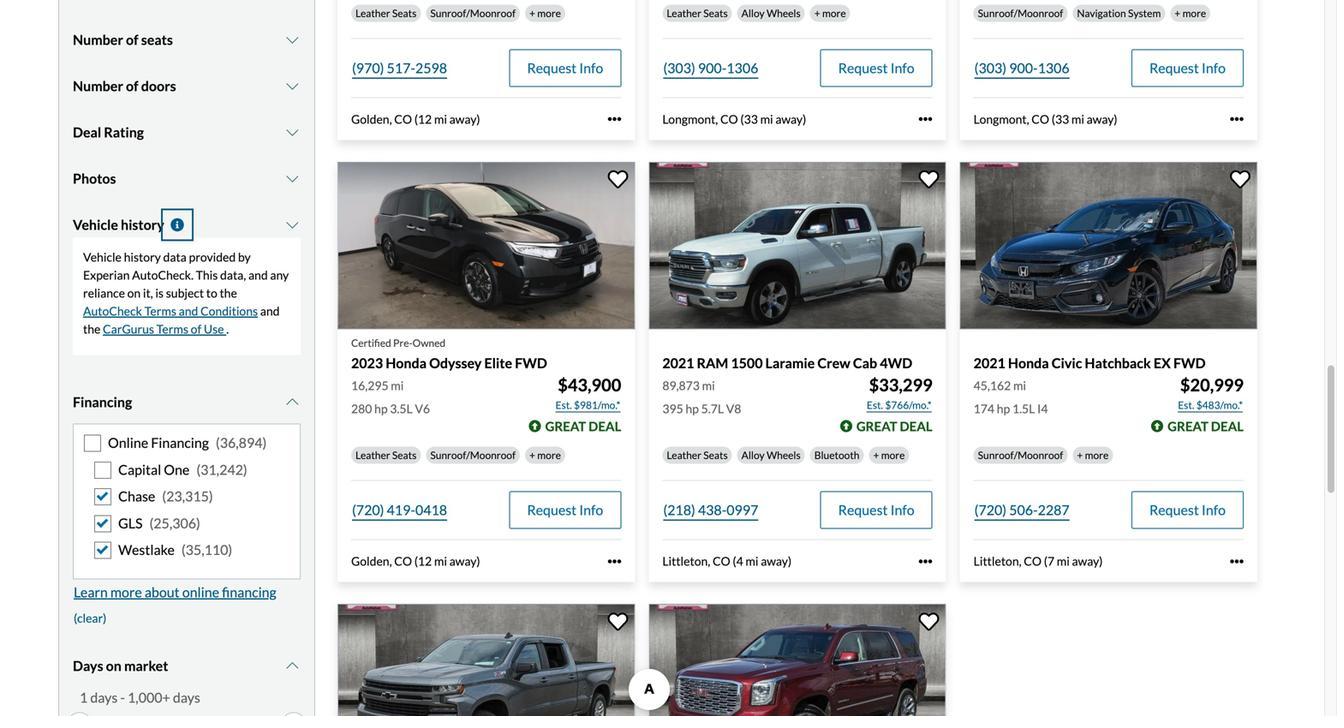 Task type: locate. For each thing, give the bounding box(es) containing it.
0418
[[416, 502, 447, 519]]

1 horizontal spatial 1306
[[1038, 60, 1070, 76]]

1 horizontal spatial days
[[173, 690, 200, 706]]

1 horizontal spatial great deal
[[857, 419, 933, 434]]

2 number from the top
[[73, 78, 123, 94]]

of left the doors
[[126, 78, 139, 94]]

on right days
[[106, 658, 122, 675]]

(303) for leather seats
[[664, 60, 696, 76]]

1 alloy wheels from the top
[[742, 7, 801, 19]]

capital
[[118, 461, 161, 478]]

0 vertical spatial vehicle
[[73, 217, 118, 233]]

the right to
[[220, 286, 237, 301]]

2 chevron down image from the top
[[284, 172, 301, 186]]

est.
[[556, 399, 572, 411], [867, 399, 884, 411], [1179, 399, 1195, 411]]

(12
[[415, 112, 432, 126], [415, 554, 432, 569]]

chevron down image inside days on market dropdown button
[[284, 660, 301, 673]]

odyssey
[[429, 355, 482, 371]]

1 (303) from the left
[[664, 60, 696, 76]]

1 hp from the left
[[375, 402, 388, 416]]

1 alloy from the top
[[742, 7, 765, 19]]

info for (720) 419-0418 button
[[580, 502, 604, 519]]

est. inside $20,999 est. $483/mo.*
[[1179, 399, 1195, 411]]

1 horizontal spatial littleton,
[[974, 554, 1022, 569]]

vehicle history
[[73, 217, 164, 233]]

0 vertical spatial history
[[121, 217, 164, 233]]

2 longmont, co (33 mi away) from the left
[[974, 112, 1118, 126]]

2 2021 from the left
[[974, 355, 1006, 371]]

est. down "$20,999"
[[1179, 399, 1195, 411]]

fwd
[[515, 355, 547, 371], [1174, 355, 1206, 371]]

0 vertical spatial golden,
[[351, 112, 392, 126]]

(720) 419-0418 button
[[351, 492, 448, 529]]

littleton, co (4 mi away)
[[663, 554, 792, 569]]

1 great from the left
[[545, 419, 586, 434]]

vehicle up the experian
[[83, 250, 122, 265]]

great deal
[[545, 419, 622, 434], [857, 419, 933, 434], [1168, 419, 1244, 434]]

history for vehicle history
[[121, 217, 164, 233]]

wheels for + more
[[767, 7, 801, 19]]

900-
[[698, 60, 727, 76], [1010, 60, 1038, 76]]

hp for $20,999
[[997, 402, 1011, 416]]

request for (720) 419-0418 button
[[527, 502, 577, 519]]

terms
[[144, 304, 176, 319], [157, 322, 189, 337]]

0 horizontal spatial great
[[545, 419, 586, 434]]

(720)
[[352, 502, 384, 519], [975, 502, 1007, 519]]

0 vertical spatial alloy
[[742, 7, 765, 19]]

0 vertical spatial financing
[[73, 394, 132, 411]]

(720) for (720) 506-2287
[[975, 502, 1007, 519]]

(720) 506-2287
[[975, 502, 1070, 519]]

2021 up 45,162
[[974, 355, 1006, 371]]

0 vertical spatial terms
[[144, 304, 176, 319]]

great down the est. $766/mo.* button on the bottom right
[[857, 419, 898, 434]]

request info button for (720) 419-0418 button
[[509, 492, 622, 529]]

the down the autocheck
[[83, 322, 101, 337]]

est. inside $43,900 est. $981/mo.*
[[556, 399, 572, 411]]

photos
[[73, 170, 116, 187]]

great deal for $43,900
[[545, 419, 622, 434]]

1 vertical spatial vehicle
[[83, 250, 122, 265]]

and
[[248, 268, 268, 283], [179, 304, 198, 319], [260, 304, 280, 319]]

0 horizontal spatial longmont, co (33 mi away)
[[663, 112, 807, 126]]

golden, down (720) 419-0418 button
[[351, 554, 392, 569]]

golden, down (970)
[[351, 112, 392, 126]]

1 longmont, co (33 mi away) from the left
[[663, 112, 807, 126]]

0 horizontal spatial (303) 900-1306 button
[[663, 49, 760, 87]]

0 horizontal spatial 1306
[[727, 60, 759, 76]]

1 horizontal spatial (303) 900-1306 button
[[974, 49, 1071, 87]]

1 horizontal spatial fwd
[[1174, 355, 1206, 371]]

0 vertical spatial wheels
[[767, 7, 801, 19]]

2 deal from the left
[[900, 419, 933, 434]]

est. down $43,900
[[556, 399, 572, 411]]

est. inside $33,299 est. $766/mo.*
[[867, 399, 884, 411]]

away)
[[450, 112, 480, 126], [776, 112, 807, 126], [1087, 112, 1118, 126], [450, 554, 480, 569], [761, 554, 792, 569], [1073, 554, 1103, 569]]

longmont,
[[663, 112, 718, 126], [974, 112, 1030, 126]]

it,
[[143, 286, 153, 301]]

cab
[[854, 355, 878, 371]]

+
[[530, 7, 536, 19], [815, 7, 821, 19], [1175, 7, 1181, 19], [530, 449, 536, 462], [874, 449, 880, 462], [1078, 449, 1084, 462]]

vehicle inside vehicle history data provided by experian autocheck. this data, and any reliance on it, is subject to the autocheck terms and conditions
[[83, 250, 122, 265]]

1 littleton, from the left
[[663, 554, 711, 569]]

hp inside 16,295 mi 280 hp 3.5l v6
[[375, 402, 388, 416]]

hp right '280'
[[375, 402, 388, 416]]

2 longmont, from the left
[[974, 112, 1030, 126]]

autocheck terms and conditions link
[[83, 304, 258, 319]]

great
[[545, 419, 586, 434], [857, 419, 898, 434], [1168, 419, 1209, 434]]

and down subject in the left top of the page
[[179, 304, 198, 319]]

0 vertical spatial chevron down image
[[284, 126, 301, 139]]

hp inside 45,162 mi 174 hp 1.5l i4
[[997, 402, 1011, 416]]

1 horizontal spatial longmont, co (33 mi away)
[[974, 112, 1118, 126]]

rating
[[104, 124, 144, 141]]

1 horizontal spatial great
[[857, 419, 898, 434]]

request info for (720) 419-0418 button request info button
[[527, 502, 604, 519]]

4 chevron down image from the top
[[284, 396, 301, 409]]

0 horizontal spatial est.
[[556, 399, 572, 411]]

days left the -
[[90, 690, 118, 706]]

1 horizontal spatial honda
[[1009, 355, 1050, 371]]

45,162
[[974, 378, 1011, 393]]

1 1306 from the left
[[727, 60, 759, 76]]

0 vertical spatial on
[[127, 286, 141, 301]]

great deal down est. $981/mo.* button
[[545, 419, 622, 434]]

2 horizontal spatial hp
[[997, 402, 1011, 416]]

2 (303) 900-1306 from the left
[[975, 60, 1070, 76]]

chevron down image for number of seats
[[284, 33, 301, 47]]

of left "seats"
[[126, 31, 139, 48]]

1 (12 from the top
[[415, 112, 432, 126]]

0 horizontal spatial the
[[83, 322, 101, 337]]

alloy for bluetooth
[[742, 449, 765, 462]]

of
[[126, 31, 139, 48], [126, 78, 139, 94], [191, 322, 202, 337]]

0 vertical spatial the
[[220, 286, 237, 301]]

alloy wheels for + more
[[742, 7, 801, 19]]

deal
[[589, 419, 622, 434], [900, 419, 933, 434], [1212, 419, 1244, 434]]

financing inside financing dropdown button
[[73, 394, 132, 411]]

est. down $33,299
[[867, 399, 884, 411]]

2 est. from the left
[[867, 399, 884, 411]]

$33,299 est. $766/mo.*
[[867, 375, 933, 411]]

the inside and the
[[83, 322, 101, 337]]

terms down the is
[[144, 304, 176, 319]]

1 number from the top
[[73, 31, 123, 48]]

info circle image
[[169, 218, 186, 232]]

2 alloy from the top
[[742, 449, 765, 462]]

honda left civic at the right
[[1009, 355, 1050, 371]]

deal for $33,299
[[900, 419, 933, 434]]

0 vertical spatial golden, co (12 mi away)
[[351, 112, 480, 126]]

hp inside 89,873 mi 395 hp 5.7l v8
[[686, 402, 699, 416]]

0 horizontal spatial (303)
[[664, 60, 696, 76]]

history inside vehicle history data provided by experian autocheck. this data, and any reliance on it, is subject to the autocheck terms and conditions
[[124, 250, 161, 265]]

2 great from the left
[[857, 419, 898, 434]]

2 fwd from the left
[[1174, 355, 1206, 371]]

2 horizontal spatial est.
[[1179, 399, 1195, 411]]

chevron down image
[[284, 126, 301, 139], [284, 172, 301, 186]]

0 horizontal spatial (33
[[741, 112, 758, 126]]

autocheck.
[[132, 268, 194, 283]]

history left info circle image
[[121, 217, 164, 233]]

vehicle for vehicle history data provided by experian autocheck. this data, and any reliance on it, is subject to the autocheck terms and conditions
[[83, 250, 122, 265]]

crystal black pearl 2023 honda odyssey elite fwd minivan front-wheel drive automatic image
[[338, 162, 635, 329]]

1 900- from the left
[[698, 60, 727, 76]]

1 honda from the left
[[386, 355, 427, 371]]

2 alloy wheels from the top
[[742, 449, 801, 462]]

0 horizontal spatial fwd
[[515, 355, 547, 371]]

174
[[974, 402, 995, 416]]

0 horizontal spatial great deal
[[545, 419, 622, 434]]

2 horizontal spatial great
[[1168, 419, 1209, 434]]

1 wheels from the top
[[767, 7, 801, 19]]

1 vertical spatial the
[[83, 322, 101, 337]]

data
[[163, 250, 187, 265]]

+ more
[[530, 7, 561, 19], [815, 7, 846, 19], [1175, 7, 1207, 19], [530, 449, 561, 462], [874, 449, 905, 462], [1078, 449, 1109, 462]]

golden, co (12 mi away) down 517- on the left of page
[[351, 112, 480, 126]]

vehicle down photos
[[73, 217, 118, 233]]

(970) 517-2598 button
[[351, 49, 448, 87]]

(720) left 419-
[[352, 502, 384, 519]]

2021 ram 1500 laramie crew cab 4wd
[[663, 355, 913, 371]]

certified pre-owned 2023 honda odyssey elite fwd
[[351, 337, 547, 371]]

of inside the number of doors dropdown button
[[126, 78, 139, 94]]

2 hp from the left
[[686, 402, 699, 416]]

5.7l
[[702, 402, 724, 416]]

2 (33 from the left
[[1052, 112, 1070, 126]]

89,873
[[663, 378, 700, 393]]

chevron down image
[[284, 33, 301, 47], [284, 79, 301, 93], [284, 218, 301, 232], [284, 396, 301, 409], [284, 660, 301, 673]]

3 great from the left
[[1168, 419, 1209, 434]]

days
[[90, 690, 118, 706], [173, 690, 200, 706]]

deal down "$981/mo.*"
[[589, 419, 622, 434]]

3 chevron down image from the top
[[284, 218, 301, 232]]

0 horizontal spatial 900-
[[698, 60, 727, 76]]

number for number of doors
[[73, 78, 123, 94]]

ex
[[1154, 355, 1171, 371]]

ivory white tri-coat pearlcoat 2021 ram 1500 laramie crew cab 4wd pickup truck four-wheel drive 8-speed automatic image
[[649, 162, 947, 329]]

vehicle
[[73, 217, 118, 233], [83, 250, 122, 265]]

2 golden, from the top
[[351, 554, 392, 569]]

(7
[[1044, 554, 1055, 569]]

satin steel metallic 2020 chevrolet silverado 1500 rst crew cab 4wd pickup truck four-wheel drive 8-speed automatic image
[[338, 604, 635, 716]]

and left any
[[248, 268, 268, 283]]

laramie
[[766, 355, 815, 371]]

1 vertical spatial chevron down image
[[284, 172, 301, 186]]

1 horizontal spatial on
[[127, 286, 141, 301]]

0 horizontal spatial deal
[[589, 419, 622, 434]]

great for $43,900
[[545, 419, 586, 434]]

est. $766/mo.* button
[[866, 397, 933, 414]]

request
[[527, 60, 577, 76], [839, 60, 888, 76], [1150, 60, 1200, 76], [527, 502, 577, 519], [839, 502, 888, 519], [1150, 502, 1200, 519]]

0 horizontal spatial on
[[106, 658, 122, 675]]

1 (33 from the left
[[741, 112, 758, 126]]

request info button for (970) 517-2598 button at top left
[[509, 49, 622, 87]]

1 vertical spatial on
[[106, 658, 122, 675]]

2 wheels from the top
[[767, 449, 801, 462]]

0 horizontal spatial littleton,
[[663, 554, 711, 569]]

mi inside 16,295 mi 280 hp 3.5l v6
[[391, 378, 404, 393]]

days down days on market dropdown button
[[173, 690, 200, 706]]

est. for $43,900
[[556, 399, 572, 411]]

2 littleton, from the left
[[974, 554, 1022, 569]]

golden, co (12 mi away)
[[351, 112, 480, 126], [351, 554, 480, 569]]

of inside number of seats dropdown button
[[126, 31, 139, 48]]

1 chevron down image from the top
[[284, 33, 301, 47]]

1 horizontal spatial (303) 900-1306
[[975, 60, 1070, 76]]

(303) 900-1306 button
[[663, 49, 760, 87], [974, 49, 1071, 87]]

chevron down image inside number of seats dropdown button
[[284, 33, 301, 47]]

2021 up 89,873
[[663, 355, 695, 371]]

2 horizontal spatial deal
[[1212, 419, 1244, 434]]

5 chevron down image from the top
[[284, 660, 301, 673]]

littleton, for $33,299
[[663, 554, 711, 569]]

1 horizontal spatial (303)
[[975, 60, 1007, 76]]

learn more about online financing
[[74, 584, 277, 601]]

sunroof/moonroof up 0418
[[431, 449, 516, 462]]

sunroof/moonroof up 2598
[[431, 7, 516, 19]]

517-
[[387, 60, 416, 76]]

chevron down image inside deal rating dropdown button
[[284, 126, 301, 139]]

3 deal from the left
[[1212, 419, 1244, 434]]

1 vertical spatial financing
[[151, 435, 209, 451]]

1 deal from the left
[[589, 419, 622, 434]]

0 vertical spatial of
[[126, 31, 139, 48]]

navigation
[[1078, 7, 1127, 19]]

2 900- from the left
[[1010, 60, 1038, 76]]

1 vertical spatial golden,
[[351, 554, 392, 569]]

2021
[[663, 355, 695, 371], [974, 355, 1006, 371]]

fwd right ex at the right of page
[[1174, 355, 1206, 371]]

great deal down est. $483/mo.* button on the right bottom of page
[[1168, 419, 1244, 434]]

1 horizontal spatial deal
[[900, 419, 933, 434]]

littleton, left (4
[[663, 554, 711, 569]]

1 vertical spatial history
[[124, 250, 161, 265]]

wheels
[[767, 7, 801, 19], [767, 449, 801, 462]]

ellipsis h image for alloy wheels
[[919, 112, 933, 126]]

2 horizontal spatial great deal
[[1168, 419, 1244, 434]]

number
[[73, 31, 123, 48], [73, 78, 123, 94]]

number of seats button
[[73, 19, 301, 61]]

history
[[121, 217, 164, 233], [124, 250, 161, 265]]

number for number of seats
[[73, 31, 123, 48]]

longmont, for sunroof/moonroof
[[974, 112, 1030, 126]]

1 vertical spatial alloy wheels
[[742, 449, 801, 462]]

and inside and the
[[260, 304, 280, 319]]

of left "use"
[[191, 322, 202, 337]]

0 horizontal spatial longmont,
[[663, 112, 718, 126]]

1 horizontal spatial hp
[[686, 402, 699, 416]]

history up autocheck.
[[124, 250, 161, 265]]

0 horizontal spatial hp
[[375, 402, 388, 416]]

number up deal rating
[[73, 78, 123, 94]]

days on market
[[73, 658, 168, 675]]

1 horizontal spatial longmont,
[[974, 112, 1030, 126]]

golden, co (12 mi away) down 419-
[[351, 554, 480, 569]]

$20,999 est. $483/mo.*
[[1179, 375, 1244, 411]]

1 longmont, from the left
[[663, 112, 718, 126]]

(clear)
[[74, 611, 107, 626]]

1 horizontal spatial (720)
[[975, 502, 1007, 519]]

provided
[[189, 250, 236, 265]]

chevron down image inside the number of doors dropdown button
[[284, 79, 301, 93]]

1 vertical spatial wheels
[[767, 449, 801, 462]]

deal down $483/mo.*
[[1212, 419, 1244, 434]]

900- for leather seats
[[698, 60, 727, 76]]

3 hp from the left
[[997, 402, 1011, 416]]

is
[[155, 286, 164, 301]]

deal for $43,900
[[589, 419, 622, 434]]

alloy wheels for bluetooth
[[742, 449, 801, 462]]

ellipsis h image
[[608, 112, 622, 126], [919, 112, 933, 126], [1231, 112, 1244, 126], [608, 555, 622, 569], [919, 555, 933, 569]]

and down any
[[260, 304, 280, 319]]

financing up online
[[73, 394, 132, 411]]

1 horizontal spatial 900-
[[1010, 60, 1038, 76]]

fwd inside certified pre-owned 2023 honda odyssey elite fwd
[[515, 355, 547, 371]]

chevron down image inside photos dropdown button
[[284, 172, 301, 186]]

seats
[[392, 7, 417, 19], [704, 7, 728, 19], [392, 449, 417, 462], [704, 449, 728, 462]]

history for vehicle history data provided by experian autocheck. this data, and any reliance on it, is subject to the autocheck terms and conditions
[[124, 250, 161, 265]]

$20,999
[[1181, 375, 1244, 396]]

$981/mo.*
[[574, 399, 621, 411]]

0 vertical spatial number
[[73, 31, 123, 48]]

est. $483/mo.* button
[[1178, 397, 1244, 414]]

1 horizontal spatial est.
[[867, 399, 884, 411]]

sunroof/moonroof down 1.5l
[[978, 449, 1064, 462]]

0 horizontal spatial days
[[90, 690, 118, 706]]

great deal down the est. $766/mo.* button on the bottom right
[[857, 419, 933, 434]]

great down est. $981/mo.* button
[[545, 419, 586, 434]]

1 horizontal spatial 2021
[[974, 355, 1006, 371]]

chevron down image for financing
[[284, 396, 301, 409]]

0 vertical spatial (12
[[415, 112, 432, 126]]

littleton, for $20,999
[[974, 554, 1022, 569]]

2 (303) from the left
[[975, 60, 1007, 76]]

leather seats
[[356, 7, 417, 19], [667, 7, 728, 19], [356, 449, 417, 462], [667, 449, 728, 462]]

1 vertical spatial number
[[73, 78, 123, 94]]

4wd
[[880, 355, 913, 371]]

0 horizontal spatial honda
[[386, 355, 427, 371]]

honda down pre-
[[386, 355, 427, 371]]

terms down autocheck terms and conditions link
[[157, 322, 189, 337]]

hp right 174
[[997, 402, 1011, 416]]

0 horizontal spatial (303) 900-1306
[[664, 60, 759, 76]]

(12 down 2598
[[415, 112, 432, 126]]

1 2021 from the left
[[663, 355, 695, 371]]

0 vertical spatial alloy wheels
[[742, 7, 801, 19]]

2 honda from the left
[[1009, 355, 1050, 371]]

2 (12 from the top
[[415, 554, 432, 569]]

1 est. from the left
[[556, 399, 572, 411]]

395
[[663, 402, 684, 416]]

(720) 419-0418
[[352, 502, 447, 519]]

2 great deal from the left
[[857, 419, 933, 434]]

3 est. from the left
[[1179, 399, 1195, 411]]

1 horizontal spatial (33
[[1052, 112, 1070, 126]]

1 vertical spatial (12
[[415, 554, 432, 569]]

1 days - 1,000+ days
[[80, 690, 200, 706]]

info for (218) 438-0997 button
[[891, 502, 915, 519]]

(720) left 506-
[[975, 502, 1007, 519]]

1306 for sunroof/moonroof
[[1038, 60, 1070, 76]]

of for doors
[[126, 78, 139, 94]]

number up number of doors
[[73, 31, 123, 48]]

longmont, co (33 mi away)
[[663, 112, 807, 126], [974, 112, 1118, 126]]

(303) for sunroof/moonroof
[[975, 60, 1007, 76]]

financing up capital one (31,242)
[[151, 435, 209, 451]]

1 (303) 900-1306 button from the left
[[663, 49, 760, 87]]

(970)
[[352, 60, 384, 76]]

info for (720) 506-2287 'button'
[[1202, 502, 1226, 519]]

1 fwd from the left
[[515, 355, 547, 371]]

fwd right elite
[[515, 355, 547, 371]]

hp right 395
[[686, 402, 699, 416]]

3 great deal from the left
[[1168, 419, 1244, 434]]

1 days from the left
[[90, 690, 118, 706]]

0 horizontal spatial 2021
[[663, 355, 695, 371]]

1 vertical spatial alloy
[[742, 449, 765, 462]]

2 (303) 900-1306 button from the left
[[974, 49, 1071, 87]]

littleton, left (7
[[974, 554, 1022, 569]]

great down est. $483/mo.* button on the right bottom of page
[[1168, 419, 1209, 434]]

on left it, at left top
[[127, 286, 141, 301]]

1 vertical spatial of
[[126, 78, 139, 94]]

1 chevron down image from the top
[[284, 126, 301, 139]]

2 (720) from the left
[[975, 502, 1007, 519]]

request info for (720) 506-2287 'button''s request info button
[[1150, 502, 1226, 519]]

1 (720) from the left
[[352, 502, 384, 519]]

0 horizontal spatial (720)
[[352, 502, 384, 519]]

(720) inside (720) 506-2287 'button'
[[975, 502, 1007, 519]]

(303) 900-1306
[[664, 60, 759, 76], [975, 60, 1070, 76]]

1 (303) 900-1306 from the left
[[664, 60, 759, 76]]

1 great deal from the left
[[545, 419, 622, 434]]

westlake
[[118, 542, 175, 558]]

(720) inside (720) 419-0418 button
[[352, 502, 384, 519]]

1 horizontal spatial the
[[220, 286, 237, 301]]

2 1306 from the left
[[1038, 60, 1070, 76]]

1 vertical spatial golden, co (12 mi away)
[[351, 554, 480, 569]]

great for $20,999
[[1168, 419, 1209, 434]]

0 horizontal spatial financing
[[73, 394, 132, 411]]

ellipsis h image
[[1231, 555, 1244, 569]]

financing
[[73, 394, 132, 411], [151, 435, 209, 451]]

deal down $766/mo.*
[[900, 419, 933, 434]]

more inside button
[[110, 584, 142, 601]]

2 chevron down image from the top
[[284, 79, 301, 93]]

chevron down image inside financing dropdown button
[[284, 396, 301, 409]]

(12 down 0418
[[415, 554, 432, 569]]

deal for $20,999
[[1212, 419, 1244, 434]]



Task type: describe. For each thing, give the bounding box(es) containing it.
(33 for navigation system
[[1052, 112, 1070, 126]]

2021 for $33,299
[[663, 355, 695, 371]]

2287
[[1038, 502, 1070, 519]]

great deal for $20,999
[[1168, 419, 1244, 434]]

wheels for bluetooth
[[767, 449, 801, 462]]

45,162 mi 174 hp 1.5l i4
[[974, 378, 1049, 416]]

(23,315)
[[162, 488, 213, 505]]

438-
[[698, 502, 727, 519]]

online
[[108, 435, 148, 451]]

1 vertical spatial terms
[[157, 322, 189, 337]]

chevron down image for number of doors
[[284, 79, 301, 93]]

0997
[[727, 502, 759, 519]]

3.5l
[[390, 402, 413, 416]]

.
[[226, 322, 229, 337]]

deal
[[73, 124, 101, 141]]

any
[[270, 268, 289, 283]]

ellipsis h image for sunroof/moonroof
[[608, 112, 622, 126]]

chevron down image for days on market
[[284, 660, 301, 673]]

(218) 438-0997 button
[[663, 492, 760, 529]]

alloy for + more
[[742, 7, 765, 19]]

navigation system
[[1078, 7, 1162, 19]]

online financing (36,894)
[[108, 435, 267, 451]]

request info for (218) 438-0997 button request info button
[[839, 502, 915, 519]]

1 golden, from the top
[[351, 112, 392, 126]]

info for (970) 517-2598 button at top left
[[580, 60, 604, 76]]

online
[[182, 584, 219, 601]]

gls
[[118, 515, 143, 532]]

system
[[1129, 7, 1162, 19]]

hp for $43,900
[[375, 402, 388, 416]]

$43,900 est. $981/mo.*
[[556, 375, 622, 411]]

2 days from the left
[[173, 690, 200, 706]]

hatchback
[[1085, 355, 1152, 371]]

hp for $33,299
[[686, 402, 699, 416]]

ellipsis h image for navigation system
[[1231, 112, 1244, 126]]

(303) 900-1306 button for leather seats
[[663, 49, 760, 87]]

number of seats
[[73, 31, 173, 48]]

1.5l
[[1013, 402, 1036, 416]]

request for (970) 517-2598 button at top left
[[527, 60, 577, 76]]

financing
[[222, 584, 277, 601]]

chevron down image for deal rating
[[284, 126, 301, 139]]

seats
[[141, 31, 173, 48]]

2 golden, co (12 mi away) from the top
[[351, 554, 480, 569]]

(35,110)
[[182, 542, 232, 558]]

(218)
[[664, 502, 696, 519]]

(clear) button
[[73, 606, 107, 631]]

longmont, co (33 mi away) for leather seats
[[663, 112, 807, 126]]

$43,900
[[558, 375, 622, 396]]

on inside dropdown button
[[106, 658, 122, 675]]

days on market button
[[73, 645, 301, 688]]

great for $33,299
[[857, 419, 898, 434]]

16,295
[[351, 378, 389, 393]]

littleton, co (7 mi away)
[[974, 554, 1103, 569]]

request info for request info button corresponding to (970) 517-2598 button at top left
[[527, 60, 604, 76]]

2598
[[416, 60, 447, 76]]

request info button for (218) 438-0997 button
[[821, 492, 933, 529]]

subject
[[166, 286, 204, 301]]

(33 for alloy wheels
[[741, 112, 758, 126]]

(4
[[733, 554, 744, 569]]

vehicle history data provided by experian autocheck. this data, and any reliance on it, is subject to the autocheck terms and conditions
[[83, 250, 289, 319]]

certified
[[351, 337, 391, 349]]

financing button
[[73, 381, 301, 424]]

mi inside 45,162 mi 174 hp 1.5l i4
[[1014, 378, 1027, 393]]

(720) 506-2287 button
[[974, 492, 1071, 529]]

2021 for $20,999
[[974, 355, 1006, 371]]

est. for $20,999
[[1179, 399, 1195, 411]]

sunroof/moonroof left navigation
[[978, 7, 1064, 19]]

(36,894)
[[216, 435, 267, 451]]

bluetooth
[[815, 449, 860, 462]]

vehicle for vehicle history
[[73, 217, 118, 233]]

autocheck
[[83, 304, 142, 319]]

market
[[124, 658, 168, 675]]

2023
[[351, 355, 383, 371]]

1 golden, co (12 mi away) from the top
[[351, 112, 480, 126]]

honda inside certified pre-owned 2023 honda odyssey elite fwd
[[386, 355, 427, 371]]

great deal for $33,299
[[857, 419, 933, 434]]

16,295 mi 280 hp 3.5l v6
[[351, 378, 430, 416]]

number of doors button
[[73, 65, 301, 108]]

by
[[238, 250, 251, 265]]

longmont, co (33 mi away) for sunroof/moonroof
[[974, 112, 1118, 126]]

(218) 438-0997
[[664, 502, 759, 519]]

days
[[73, 658, 103, 675]]

longmont, for leather seats
[[663, 112, 718, 126]]

crystal black pearl 2021 honda civic hatchback ex fwd hatchback front-wheel drive automatic image
[[960, 162, 1258, 329]]

$766/mo.*
[[886, 399, 932, 411]]

1306 for leather seats
[[727, 60, 759, 76]]

$33,299
[[870, 375, 933, 396]]

terms inside vehicle history data provided by experian autocheck. this data, and any reliance on it, is subject to the autocheck terms and conditions
[[144, 304, 176, 319]]

gls (25,306)
[[118, 515, 200, 532]]

2 vertical spatial of
[[191, 322, 202, 337]]

est. for $33,299
[[867, 399, 884, 411]]

owned
[[413, 337, 446, 349]]

-
[[120, 690, 125, 706]]

chevron down image for photos
[[284, 172, 301, 186]]

the inside vehicle history data provided by experian autocheck. this data, and any reliance on it, is subject to the autocheck terms and conditions
[[220, 286, 237, 301]]

900- for sunroof/moonroof
[[1010, 60, 1038, 76]]

learn
[[74, 584, 108, 601]]

conditions
[[201, 304, 258, 319]]

(303) 900-1306 button for sunroof/moonroof
[[974, 49, 1071, 87]]

(720) for (720) 419-0418
[[352, 502, 384, 519]]

crimson red tintcoat 2019 gmc yukon denali 4wd suv / crossover four-wheel drive automatic image
[[649, 604, 947, 716]]

on inside vehicle history data provided by experian autocheck. this data, and any reliance on it, is subject to the autocheck terms and conditions
[[127, 286, 141, 301]]

v6
[[415, 402, 430, 416]]

89,873 mi 395 hp 5.7l v8
[[663, 378, 742, 416]]

request for (218) 438-0997 button
[[839, 502, 888, 519]]

cargurus
[[103, 322, 154, 337]]

(31,242)
[[197, 461, 247, 478]]

photos button
[[73, 157, 301, 200]]

crew
[[818, 355, 851, 371]]

about
[[145, 584, 180, 601]]

of for seats
[[126, 31, 139, 48]]

chase
[[118, 488, 155, 505]]

capital one (31,242)
[[118, 461, 247, 478]]

chase (23,315)
[[118, 488, 213, 505]]

request info button for (720) 506-2287 'button'
[[1132, 492, 1244, 529]]

request for (720) 506-2287 'button'
[[1150, 502, 1200, 519]]

(303) 900-1306 for sunroof/moonroof
[[975, 60, 1070, 76]]

experian
[[83, 268, 130, 283]]

this
[[196, 268, 218, 283]]

(25,306)
[[150, 515, 200, 532]]

est. $981/mo.* button
[[555, 397, 622, 414]]

280
[[351, 402, 372, 416]]

506-
[[1010, 502, 1038, 519]]

one
[[164, 461, 190, 478]]

civic
[[1052, 355, 1083, 371]]

mi inside 89,873 mi 395 hp 5.7l v8
[[702, 378, 715, 393]]

(303) 900-1306 for leather seats
[[664, 60, 759, 76]]

1 horizontal spatial financing
[[151, 435, 209, 451]]

1,000+
[[128, 690, 170, 706]]

2021 honda civic hatchback ex fwd
[[974, 355, 1206, 371]]



Task type: vqa. For each thing, say whether or not it's contained in the screenshot.
second THE HONDA
yes



